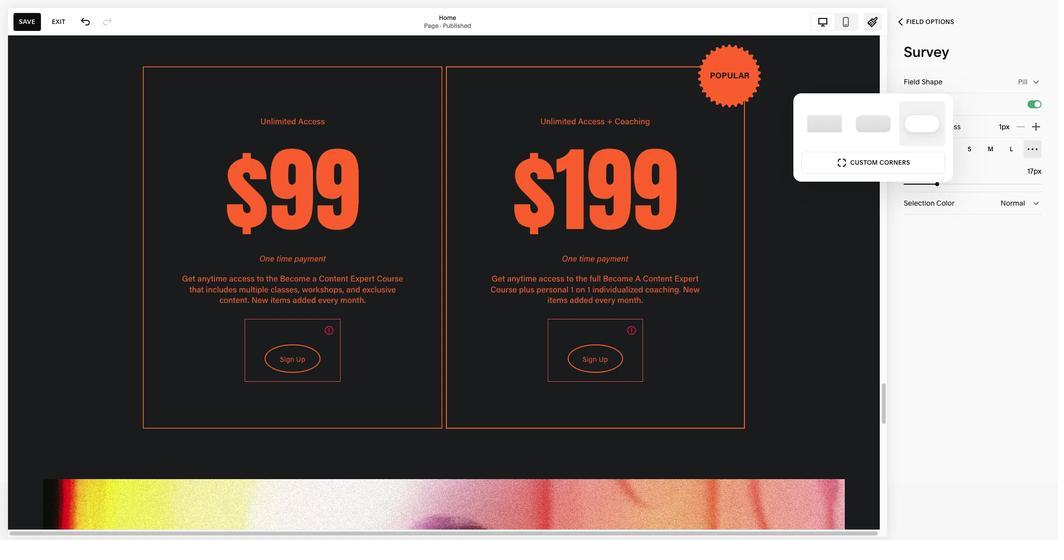 Task type: describe. For each thing, give the bounding box(es) containing it.
size
[[922, 145, 936, 154]]

square image
[[808, 115, 842, 132]]

fill
[[922, 100, 931, 109]]

rounded rectangle image
[[856, 115, 891, 132]]

get
[[527, 522, 538, 531]]

out
[[570, 522, 581, 531]]

·
[[440, 22, 442, 29]]

exit button
[[46, 13, 71, 31]]

14
[[445, 522, 452, 531]]

days.
[[454, 522, 471, 531]]

ends
[[419, 522, 436, 531]]

save button
[[13, 13, 41, 31]]

exit
[[52, 18, 66, 25]]

of
[[583, 522, 589, 531]]

field for field options
[[907, 18, 924, 25]]

in
[[438, 522, 443, 531]]

field options
[[907, 18, 955, 25]]

field fill
[[904, 100, 931, 109]]

custom corners button
[[802, 152, 946, 174]]

field for field shape
[[904, 77, 920, 86]]

border
[[904, 122, 927, 131]]

the
[[540, 522, 550, 531]]

field shape
[[904, 77, 943, 86]]

to
[[519, 522, 525, 531]]

border thickness
[[904, 122, 961, 131]]

now
[[503, 522, 517, 531]]

pill image
[[905, 115, 940, 132]]

home
[[439, 14, 456, 21]]

custom corners
[[851, 159, 911, 166]]

field options button
[[888, 11, 966, 33]]

s
[[968, 145, 972, 153]]

Border Thickness field
[[977, 116, 1010, 138]]

thickness
[[928, 122, 961, 131]]

options
[[926, 18, 955, 25]]

survey
[[904, 43, 950, 60]]

your
[[389, 522, 404, 531]]



Task type: locate. For each thing, give the bounding box(es) containing it.
None field
[[1010, 166, 1042, 177]]

tab list
[[812, 14, 858, 30]]

field for field size
[[904, 145, 920, 154]]

m
[[988, 145, 994, 153]]

trial
[[405, 522, 418, 531]]

site.
[[607, 522, 620, 531]]

upgrade
[[472, 522, 502, 531]]

your
[[591, 522, 605, 531]]

l
[[1010, 145, 1014, 153]]

field left options
[[907, 18, 924, 25]]

field
[[907, 18, 924, 25], [904, 77, 920, 86], [904, 100, 920, 109], [904, 145, 920, 154]]

field left 'shape'
[[904, 77, 920, 86]]

home page · published
[[424, 14, 471, 29]]

field left the size
[[904, 145, 920, 154]]

corners
[[880, 159, 911, 166]]

None range field
[[904, 182, 1042, 186]]

field left fill
[[904, 100, 920, 109]]

your trial ends in 14 days. upgrade now to get the most out of your site.
[[389, 522, 620, 531]]

most
[[552, 522, 569, 531]]

field inside field options button
[[907, 18, 924, 25]]

option group containing s
[[961, 140, 1042, 158]]

field size
[[904, 145, 936, 154]]

pill
[[1019, 77, 1028, 86]]

field for field fill
[[904, 100, 920, 109]]

option group
[[961, 140, 1042, 158]]

published
[[443, 22, 471, 29]]

page
[[424, 22, 439, 29]]

shape
[[922, 77, 943, 86]]

custom
[[851, 159, 878, 166]]

save
[[19, 18, 35, 25]]



Task type: vqa. For each thing, say whether or not it's contained in the screenshot.
the Field Fill
yes



